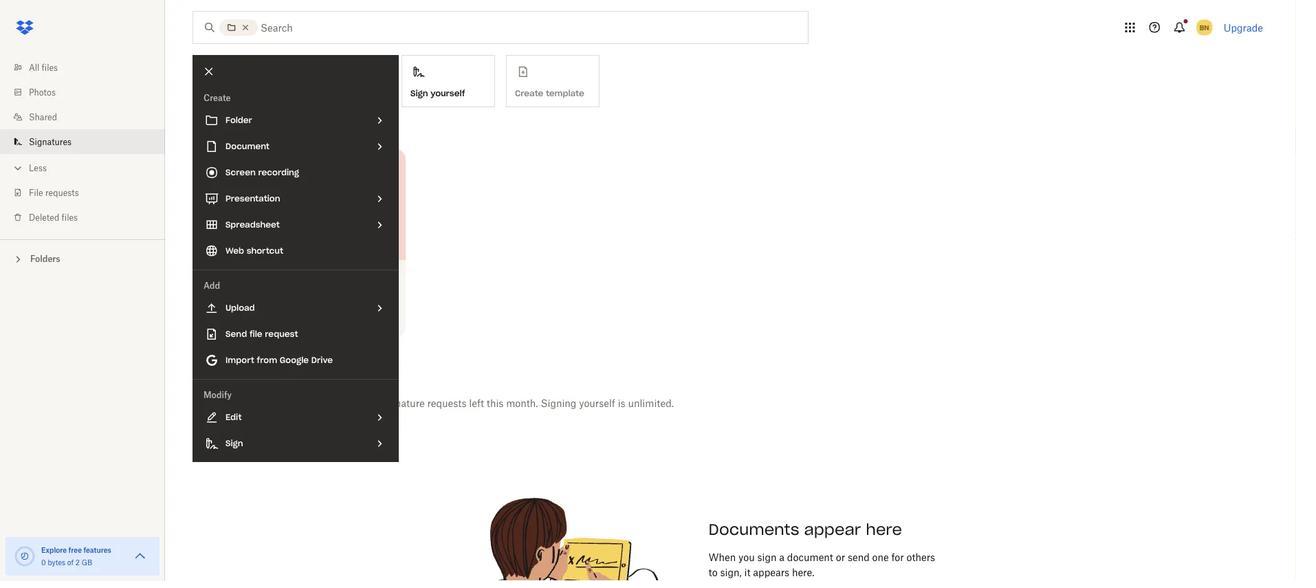 Task type: vqa. For each thing, say whether or not it's contained in the screenshot.
File, Untitled (5).paper row
no



Task type: describe. For each thing, give the bounding box(es) containing it.
menu containing folder
[[193, 55, 399, 462]]

signature inside create your signature so you're always ready to sign.
[[252, 270, 288, 281]]

1 horizontal spatial signature
[[382, 398, 425, 409]]

documents appear here
[[709, 520, 903, 539]]

sign.
[[204, 284, 222, 295]]

send file request menu item
[[193, 321, 399, 347]]

folder menu item
[[193, 107, 399, 133]]

files for all files
[[42, 62, 58, 73]]

to inside when you sign a document or send one for others to sign, it appears here.
[[709, 567, 718, 579]]

for
[[892, 552, 905, 564]]

close image
[[197, 60, 221, 83]]

appears
[[754, 567, 790, 579]]

is
[[618, 398, 626, 409]]

create your signature so you're always ready to sign.
[[204, 270, 388, 295]]

so
[[291, 270, 300, 281]]

2
[[76, 558, 80, 567]]

here
[[866, 520, 903, 539]]

of inside the explore free features 0 bytes of 2 gb
[[67, 558, 74, 567]]

it
[[745, 567, 751, 579]]

files for deleted files
[[62, 212, 78, 223]]

documents for documents
[[193, 398, 245, 409]]

here.
[[793, 567, 815, 579]]

sign menu item
[[193, 431, 399, 457]]

create for create your signature so you're always ready to sign.
[[204, 270, 230, 281]]

explore
[[41, 546, 67, 555]]

file
[[250, 329, 263, 340]]

when
[[709, 552, 736, 564]]

to inside create your signature so you're always ready to sign.
[[380, 270, 388, 281]]

shortcut
[[247, 246, 283, 256]]

sign
[[758, 552, 777, 564]]

you
[[739, 552, 755, 564]]

started
[[212, 118, 245, 130]]

features
[[84, 546, 111, 555]]

all
[[29, 62, 39, 73]]

sign for sign
[[226, 438, 243, 449]]

signing
[[541, 398, 577, 409]]

less
[[29, 163, 47, 173]]

recording
[[258, 167, 299, 178]]

edit
[[226, 412, 242, 423]]

signatures
[[270, 118, 318, 130]]

drive
[[312, 355, 333, 366]]

edit menu item
[[193, 405, 399, 431]]

0
[[41, 558, 46, 567]]

explore free features 0 bytes of 2 gb
[[41, 546, 111, 567]]

free
[[69, 546, 82, 555]]

all files link
[[11, 55, 165, 80]]

1 vertical spatial signatures
[[193, 365, 260, 381]]

ready
[[356, 270, 378, 281]]

spreadsheet
[[226, 219, 280, 230]]

quota usage element
[[14, 546, 36, 568]]

deleted files link
[[11, 205, 165, 230]]

web shortcut
[[226, 246, 283, 256]]

shared link
[[11, 105, 165, 129]]

from
[[257, 355, 277, 366]]

yourself inside button
[[431, 88, 465, 99]]

tab list containing documents
[[193, 387, 1258, 420]]

photos
[[29, 87, 56, 97]]

upload menu item
[[193, 295, 399, 321]]

upgrade link
[[1225, 22, 1264, 33]]

requests inside tab list
[[428, 398, 467, 409]]

of inside tab list
[[362, 398, 371, 409]]

get started with signatures
[[193, 118, 318, 130]]

signatures list item
[[0, 129, 165, 154]]

import from google drive menu item
[[193, 347, 399, 374]]

deleted files
[[29, 212, 78, 223]]

documents tab
[[193, 387, 245, 420]]

requests inside 'link'
[[45, 187, 79, 198]]

send
[[226, 329, 247, 340]]

bytes
[[48, 558, 65, 567]]

appear
[[805, 520, 862, 539]]

one
[[873, 552, 889, 564]]

import from google drive
[[226, 355, 333, 366]]

screen
[[226, 167, 256, 178]]

shared
[[29, 112, 57, 122]]

photos link
[[11, 80, 165, 105]]

with
[[247, 118, 268, 130]]

this
[[487, 398, 504, 409]]



Task type: locate. For each thing, give the bounding box(es) containing it.
documents up you
[[709, 520, 800, 539]]

files right deleted
[[62, 212, 78, 223]]

requests
[[45, 187, 79, 198], [428, 398, 467, 409]]

sign yourself button
[[402, 55, 495, 107]]

files inside deleted files link
[[62, 212, 78, 223]]

1 vertical spatial create
[[204, 270, 230, 281]]

signatures down shared
[[29, 137, 72, 147]]

requests left the left
[[428, 398, 467, 409]]

1 horizontal spatial sign
[[411, 88, 428, 99]]

1 horizontal spatial 3
[[373, 398, 379, 409]]

yourself
[[431, 88, 465, 99], [579, 398, 616, 409]]

3
[[353, 398, 359, 409], [373, 398, 379, 409]]

1 horizontal spatial of
[[362, 398, 371, 409]]

1 vertical spatial files
[[62, 212, 78, 223]]

document
[[226, 141, 270, 152]]

your
[[232, 270, 249, 281]]

0 vertical spatial sign
[[411, 88, 428, 99]]

1 create from the top
[[204, 93, 231, 103]]

documents for documents appear here
[[709, 520, 800, 539]]

tab list
[[193, 387, 1258, 420]]

send
[[848, 552, 870, 564]]

requests right file at the left
[[45, 187, 79, 198]]

or
[[836, 552, 846, 564]]

signatures inside list item
[[29, 137, 72, 147]]

folders
[[30, 254, 60, 264]]

create inside menu
[[204, 93, 231, 103]]

sign inside menu item
[[226, 438, 243, 449]]

signatures up "modify"
[[193, 365, 260, 381]]

less image
[[11, 161, 25, 175]]

0 vertical spatial to
[[380, 270, 388, 281]]

0 horizontal spatial requests
[[45, 187, 79, 198]]

unlimited.
[[628, 398, 674, 409]]

sign inside button
[[411, 88, 428, 99]]

upload
[[226, 303, 255, 313]]

import
[[226, 355, 254, 366]]

1 horizontal spatial files
[[62, 212, 78, 223]]

signature
[[252, 270, 288, 281], [382, 398, 425, 409]]

you're
[[302, 270, 325, 281]]

1 vertical spatial of
[[67, 558, 74, 567]]

folder
[[226, 115, 252, 126]]

a
[[780, 552, 785, 564]]

when you sign a document or send one for others to sign, it appears here.
[[709, 552, 936, 579]]

dropbox image
[[11, 14, 39, 41]]

3 of 3 signature requests left this month. signing yourself is unlimited.
[[353, 398, 674, 409]]

upgrade
[[1225, 22, 1264, 33]]

0 vertical spatial of
[[362, 398, 371, 409]]

1 vertical spatial signature
[[382, 398, 425, 409]]

0 horizontal spatial documents
[[193, 398, 245, 409]]

files right all
[[42, 62, 58, 73]]

documents
[[193, 398, 245, 409], [709, 520, 800, 539]]

to down when
[[709, 567, 718, 579]]

request
[[265, 329, 298, 340]]

0 horizontal spatial sign
[[226, 438, 243, 449]]

0 horizontal spatial files
[[42, 62, 58, 73]]

to right "ready"
[[380, 270, 388, 281]]

of
[[362, 398, 371, 409], [67, 558, 74, 567]]

document
[[788, 552, 834, 564]]

sign
[[411, 88, 428, 99], [226, 438, 243, 449]]

sign for sign yourself
[[411, 88, 428, 99]]

send file request
[[226, 329, 298, 340]]

2 create from the top
[[204, 270, 230, 281]]

month.
[[507, 398, 539, 409]]

create for create
[[204, 93, 231, 103]]

1 horizontal spatial signatures
[[193, 365, 260, 381]]

file requests link
[[11, 180, 165, 205]]

document menu item
[[193, 133, 399, 160]]

1 horizontal spatial yourself
[[579, 398, 616, 409]]

1 horizontal spatial requests
[[428, 398, 467, 409]]

files inside 'all files' link
[[42, 62, 58, 73]]

file requests
[[29, 187, 79, 198]]

0 horizontal spatial yourself
[[431, 88, 465, 99]]

list containing all files
[[0, 47, 165, 239]]

screen recording
[[226, 167, 299, 178]]

spreadsheet menu item
[[193, 212, 399, 238]]

to
[[380, 270, 388, 281], [709, 567, 718, 579]]

1 vertical spatial requests
[[428, 398, 467, 409]]

0 vertical spatial requests
[[45, 187, 79, 198]]

signatures
[[29, 137, 72, 147], [193, 365, 260, 381]]

1 vertical spatial to
[[709, 567, 718, 579]]

create inside create your signature so you're always ready to sign.
[[204, 270, 230, 281]]

1 vertical spatial sign
[[226, 438, 243, 449]]

2 3 from the left
[[373, 398, 379, 409]]

google
[[280, 355, 309, 366]]

presentation
[[226, 193, 280, 204]]

0 vertical spatial yourself
[[431, 88, 465, 99]]

sign,
[[721, 567, 742, 579]]

others
[[907, 552, 936, 564]]

web
[[226, 246, 244, 256]]

create
[[204, 93, 231, 103], [204, 270, 230, 281]]

files
[[42, 62, 58, 73], [62, 212, 78, 223]]

create down close icon
[[204, 93, 231, 103]]

create up sign.
[[204, 270, 230, 281]]

documents up edit
[[193, 398, 245, 409]]

modify
[[204, 390, 232, 400]]

left
[[469, 398, 484, 409]]

list
[[0, 47, 165, 239]]

deleted
[[29, 212, 59, 223]]

0 vertical spatial documents
[[193, 398, 245, 409]]

0 horizontal spatial of
[[67, 558, 74, 567]]

0 vertical spatial files
[[42, 62, 58, 73]]

0 vertical spatial signatures
[[29, 137, 72, 147]]

0 horizontal spatial to
[[380, 270, 388, 281]]

folders button
[[0, 248, 165, 269]]

1 horizontal spatial to
[[709, 567, 718, 579]]

1 3 from the left
[[353, 398, 359, 409]]

0 horizontal spatial signatures
[[29, 137, 72, 147]]

0 horizontal spatial 3
[[353, 398, 359, 409]]

1 vertical spatial yourself
[[579, 398, 616, 409]]

gb
[[82, 558, 92, 567]]

presentation menu item
[[193, 186, 399, 212]]

get
[[193, 118, 209, 130]]

1 horizontal spatial documents
[[709, 520, 800, 539]]

screen recording menu item
[[193, 160, 399, 186]]

file
[[29, 187, 43, 198]]

all files
[[29, 62, 58, 73]]

menu
[[193, 55, 399, 462]]

1 vertical spatial documents
[[709, 520, 800, 539]]

add
[[204, 280, 220, 291]]

sign yourself
[[411, 88, 465, 99]]

web shortcut menu item
[[193, 238, 399, 264]]

always
[[327, 270, 354, 281]]

0 vertical spatial create
[[204, 93, 231, 103]]

0 horizontal spatial signature
[[252, 270, 288, 281]]

signatures link
[[11, 129, 165, 154]]

0 vertical spatial signature
[[252, 270, 288, 281]]



